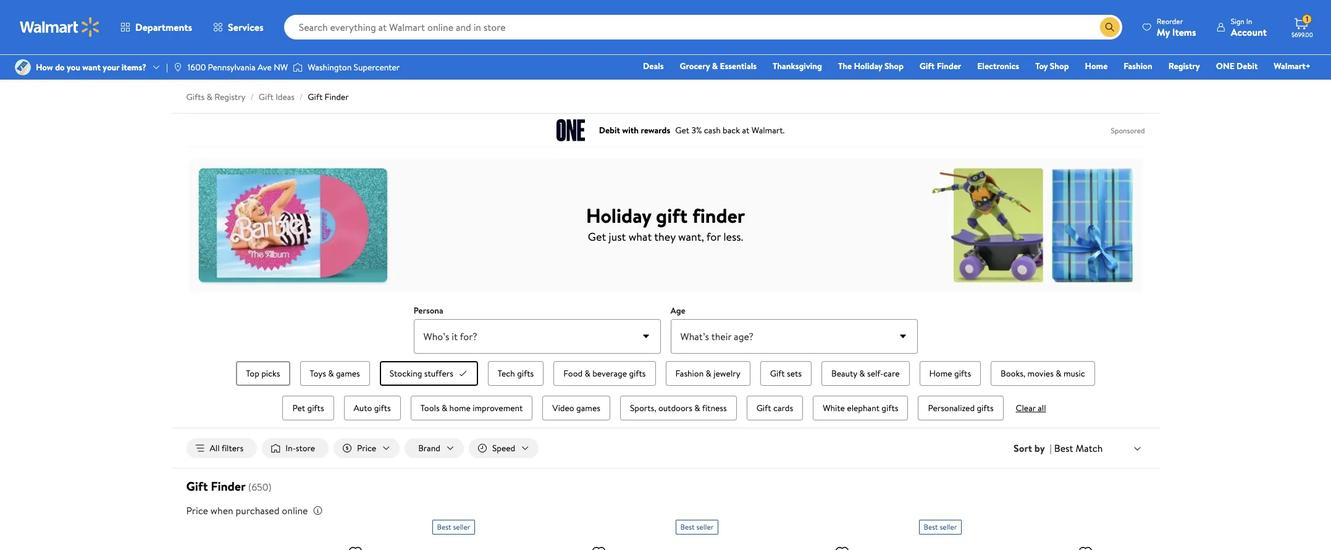 Task type: describe. For each thing, give the bounding box(es) containing it.
books, movies & music list item
[[988, 359, 1098, 389]]

online
[[282, 504, 308, 518]]

fitness
[[702, 402, 727, 414]]

toys & games button
[[300, 361, 370, 386]]

sign in to add to favorites list, no boundaries juniors plaid faux sherpa shacket, sizes xs-xxxl image
[[348, 545, 363, 550]]

top
[[246, 368, 259, 380]]

sports, outdoors & fitness button
[[620, 396, 737, 421]]

fashion & jewelry button
[[666, 361, 750, 386]]

gift finder (650)
[[186, 478, 272, 495]]

& for toys & games
[[328, 368, 334, 380]]

0 horizontal spatial games
[[336, 368, 360, 380]]

price for price when purchased online
[[186, 504, 208, 518]]

beauty & self-care list item
[[819, 359, 912, 389]]

gift cards button
[[747, 396, 803, 421]]

group containing top picks
[[216, 359, 1115, 423]]

video games
[[552, 402, 600, 414]]

brand
[[418, 442, 440, 455]]

auto gifts list item
[[341, 393, 403, 423]]

just
[[609, 229, 626, 244]]

speed button
[[469, 439, 539, 458]]

walmart+
[[1274, 60, 1311, 72]]

stocking stuffers list item
[[377, 359, 480, 389]]

toys & games list item
[[297, 359, 372, 389]]

books,
[[1001, 368, 1026, 380]]

& for beauty & self-care
[[859, 368, 865, 380]]

gift sets list item
[[758, 359, 814, 389]]

1 vertical spatial games
[[576, 402, 600, 414]]

1600 pennsylvania ave nw
[[188, 61, 288, 73]]

toy
[[1035, 60, 1048, 72]]

1 shop from the left
[[885, 60, 904, 72]]

sign in to add to favorites list, anker 622 magnetic battery (maggo) 5000mah wireless power bank foldable portable charger, blue image
[[591, 545, 606, 550]]

finder for gift finder (650)
[[211, 478, 246, 495]]

no boundaries juniors plaid faux sherpa shacket, sizes xs-xxxl image
[[189, 540, 368, 550]]

& inside 'button'
[[694, 402, 700, 414]]

grocery & essentials link
[[674, 59, 762, 73]]

ideas
[[276, 91, 295, 103]]

personalized gifts list item
[[916, 393, 1006, 423]]

joyful stripes coc walmart gift card image
[[675, 540, 855, 550]]

by
[[1035, 442, 1045, 455]]

reorder my items
[[1157, 16, 1196, 39]]

want
[[82, 61, 101, 73]]

1 / from the left
[[251, 91, 254, 103]]

deals
[[643, 60, 664, 72]]

white elephant gifts
[[823, 402, 898, 414]]

best inside dropdown button
[[1054, 442, 1073, 455]]

you
[[67, 61, 80, 73]]

get
[[588, 229, 606, 244]]

how
[[36, 61, 53, 73]]

in-store
[[286, 442, 315, 455]]

best seller for anker 622 magnetic battery (maggo) 5000mah wireless power bank foldable portable charger, blue image
[[437, 522, 470, 533]]

gifts for home gifts
[[954, 368, 971, 380]]

seller for anker 622 magnetic battery (maggo) 5000mah wireless power bank foldable portable charger, blue image
[[453, 522, 470, 533]]

gift sets button
[[760, 361, 812, 386]]

auto
[[354, 402, 372, 414]]

the holiday shop
[[838, 60, 904, 72]]

gifts right beverage
[[629, 368, 646, 380]]

auto gifts button
[[344, 396, 401, 421]]

Search search field
[[284, 15, 1122, 40]]

supercenter
[[354, 61, 400, 73]]

items?
[[121, 61, 146, 73]]

registry link
[[1163, 59, 1206, 73]]

they
[[654, 229, 676, 244]]

for
[[707, 229, 721, 244]]

2 / from the left
[[300, 91, 303, 103]]

gift for gift finder (650)
[[186, 478, 208, 495]]

sign in to add to favorites list, joyful stripes coc walmart gift card image
[[835, 545, 850, 550]]

pennsylvania
[[208, 61, 255, 73]]

sign in to add to favorites list, billie eilish perfume gift set for women, 2 pieces image
[[1078, 545, 1093, 550]]

search icon image
[[1105, 22, 1115, 32]]

all filters
[[210, 442, 244, 455]]

toy shop link
[[1030, 59, 1075, 73]]

in
[[1246, 16, 1252, 26]]

books, movies & music button
[[991, 361, 1095, 386]]

& for gifts & registry / gift ideas / gift finder
[[207, 91, 212, 103]]

walmart+ link
[[1268, 59, 1316, 73]]

gift left ideas
[[259, 91, 274, 103]]

music
[[1064, 368, 1085, 380]]

& for fashion & jewelry
[[706, 368, 712, 380]]

grocery
[[680, 60, 710, 72]]

stuffers
[[424, 368, 453, 380]]

essentials
[[720, 60, 757, 72]]

stocking stuffers
[[390, 368, 453, 380]]

fashion link
[[1118, 59, 1158, 73]]

movies
[[1028, 368, 1054, 380]]

sign in account
[[1231, 16, 1267, 39]]

best seller for billie eilish perfume gift set for women, 2 pieces image
[[924, 522, 957, 533]]

stocking
[[390, 368, 422, 380]]

jewelry
[[714, 368, 740, 380]]

1 horizontal spatial registry
[[1169, 60, 1200, 72]]

price for price
[[357, 442, 376, 455]]

fashion & jewelry list item
[[663, 359, 753, 389]]

less.
[[724, 229, 743, 244]]

pet gifts list item
[[280, 393, 336, 423]]

tools
[[421, 402, 440, 414]]

finder for gift finder
[[937, 60, 961, 72]]

0 horizontal spatial registry
[[214, 91, 246, 103]]

tech gifts
[[498, 368, 534, 380]]

gift finder
[[920, 60, 961, 72]]

home gifts button
[[919, 361, 981, 386]]

elephant
[[847, 402, 880, 414]]

finder
[[692, 202, 745, 229]]

clear
[[1016, 402, 1036, 414]]

gifts for auto gifts
[[374, 402, 391, 414]]

| inside sort and filter section element
[[1050, 442, 1052, 455]]

in-
[[286, 442, 296, 455]]

the holiday shop link
[[833, 59, 909, 73]]

ave
[[258, 61, 272, 73]]

sign
[[1231, 16, 1245, 26]]

tech
[[498, 368, 515, 380]]

grocery & essentials
[[680, 60, 757, 72]]

thanksgiving
[[773, 60, 822, 72]]

electronics
[[977, 60, 1019, 72]]

holiday inside holiday gift finder get just what they want, for less.
[[586, 202, 651, 229]]



Task type: locate. For each thing, give the bounding box(es) containing it.
1 vertical spatial home
[[929, 368, 952, 380]]

0 vertical spatial gift finder link
[[914, 59, 967, 73]]

 image for 1600
[[173, 62, 183, 72]]

outdoors
[[658, 402, 692, 414]]

gifts
[[517, 368, 534, 380], [629, 368, 646, 380], [954, 368, 971, 380], [307, 402, 324, 414], [374, 402, 391, 414], [882, 402, 898, 414], [977, 402, 994, 414]]

sort by |
[[1014, 442, 1052, 455]]

departments button
[[110, 12, 203, 42]]

& left jewelry
[[706, 368, 712, 380]]

do
[[55, 61, 65, 73]]

2 best seller from the left
[[680, 522, 714, 533]]

0 horizontal spatial gift finder link
[[308, 91, 349, 103]]

3 best seller from the left
[[924, 522, 957, 533]]

0 horizontal spatial seller
[[453, 522, 470, 533]]

pet
[[292, 402, 305, 414]]

gift sets
[[770, 368, 802, 380]]

best for "joyful stripes coc walmart gift card" image
[[680, 522, 695, 533]]

2 vertical spatial finder
[[211, 478, 246, 495]]

0 horizontal spatial best seller
[[437, 522, 470, 533]]

& left fitness
[[694, 402, 700, 414]]

gift inside list item
[[756, 402, 771, 414]]

games right video
[[576, 402, 600, 414]]

gift left cards at the bottom of page
[[756, 402, 771, 414]]

toys
[[310, 368, 326, 380]]

0 vertical spatial home
[[1085, 60, 1108, 72]]

& inside list item
[[1056, 368, 1062, 380]]

auto gifts
[[354, 402, 391, 414]]

tech gifts button
[[488, 361, 544, 386]]

fashion up sports, outdoors & fitness
[[675, 368, 704, 380]]

gifts right tech
[[517, 368, 534, 380]]

beverage
[[592, 368, 627, 380]]

services
[[228, 20, 264, 34]]

all
[[1038, 402, 1046, 414]]

0 vertical spatial holiday
[[854, 60, 883, 72]]

1 vertical spatial |
[[1050, 442, 1052, 455]]

1 horizontal spatial /
[[300, 91, 303, 103]]

beauty
[[831, 368, 857, 380]]

 image
[[15, 59, 31, 75], [173, 62, 183, 72]]

clear all list item
[[1011, 393, 1051, 423]]

| right by on the bottom of the page
[[1050, 442, 1052, 455]]

tools & home improvement button
[[411, 396, 533, 421]]

holiday gift finder image
[[189, 159, 1142, 292]]

finder down washington
[[325, 91, 349, 103]]

beauty & self-care button
[[822, 361, 910, 386]]

0 vertical spatial games
[[336, 368, 360, 380]]

seller for billie eilish perfume gift set for women, 2 pieces image
[[940, 522, 957, 533]]

1 best seller from the left
[[437, 522, 470, 533]]

best for anker 622 magnetic battery (maggo) 5000mah wireless power bank foldable portable charger, blue image
[[437, 522, 451, 533]]

tools & home improvement
[[421, 402, 523, 414]]

1 vertical spatial registry
[[214, 91, 246, 103]]

home
[[1085, 60, 1108, 72], [929, 368, 952, 380]]

home inside "button"
[[929, 368, 952, 380]]

0 horizontal spatial fashion
[[675, 368, 704, 380]]

1 vertical spatial finder
[[325, 91, 349, 103]]

registry down pennsylvania
[[214, 91, 246, 103]]

sports, outdoors & fitness
[[630, 402, 727, 414]]

sponsored
[[1111, 125, 1145, 136]]

electronics link
[[972, 59, 1025, 73]]

sets
[[787, 368, 802, 380]]

holiday gift finder get just what they want, for less.
[[586, 202, 745, 244]]

one
[[1216, 60, 1235, 72]]

white elephant gifts button
[[813, 396, 908, 421]]

0 horizontal spatial price
[[186, 504, 208, 518]]

top picks list item
[[234, 359, 292, 389]]

best
[[1054, 442, 1073, 455], [437, 522, 451, 533], [680, 522, 695, 533], [924, 522, 938, 533]]

& for tools & home improvement
[[442, 402, 447, 414]]

gift
[[656, 202, 688, 229]]

1 horizontal spatial seller
[[696, 522, 714, 533]]

0 vertical spatial registry
[[1169, 60, 1200, 72]]

1 horizontal spatial best seller
[[680, 522, 714, 533]]

video games button
[[543, 396, 610, 421]]

video games list item
[[540, 393, 613, 423]]

fashion inside button
[[675, 368, 704, 380]]

want,
[[678, 229, 704, 244]]

1 horizontal spatial |
[[1050, 442, 1052, 455]]

how do you want your items?
[[36, 61, 146, 73]]

gift for gift finder
[[920, 60, 935, 72]]

personalized gifts button
[[918, 396, 1004, 421]]

group
[[216, 359, 1115, 423]]

$699.00
[[1292, 30, 1313, 39]]

clear all button
[[1011, 402, 1051, 414]]

care
[[884, 368, 900, 380]]

1 vertical spatial holiday
[[586, 202, 651, 229]]

1 horizontal spatial finder
[[325, 91, 349, 103]]

& for grocery & essentials
[[712, 60, 718, 72]]

/ left gift ideas link
[[251, 91, 254, 103]]

walmart image
[[20, 17, 100, 37]]

2 shop from the left
[[1050, 60, 1069, 72]]

1 horizontal spatial holiday
[[854, 60, 883, 72]]

/
[[251, 91, 254, 103], [300, 91, 303, 103]]

gifts & registry / gift ideas / gift finder
[[186, 91, 349, 103]]

price
[[357, 442, 376, 455], [186, 504, 208, 518]]

2 seller from the left
[[696, 522, 714, 533]]

0 vertical spatial finder
[[937, 60, 961, 72]]

home down search icon
[[1085, 60, 1108, 72]]

gifts right auto
[[374, 402, 391, 414]]

0 horizontal spatial shop
[[885, 60, 904, 72]]

1 horizontal spatial price
[[357, 442, 376, 455]]

store
[[296, 442, 315, 455]]

1 horizontal spatial home
[[1085, 60, 1108, 72]]

gift for gift cards
[[756, 402, 771, 414]]

match
[[1076, 442, 1103, 455]]

& inside button
[[328, 368, 334, 380]]

gift left sets
[[770, 368, 785, 380]]

1 vertical spatial price
[[186, 504, 208, 518]]

/ right ideas
[[300, 91, 303, 103]]

finder left electronics
[[937, 60, 961, 72]]

registry
[[1169, 60, 1200, 72], [214, 91, 246, 103]]

shop right toy
[[1050, 60, 1069, 72]]

washington
[[308, 61, 352, 73]]

my
[[1157, 25, 1170, 39]]

1 horizontal spatial games
[[576, 402, 600, 414]]

& for food & beverage gifts
[[585, 368, 590, 380]]

fashion for fashion & jewelry
[[675, 368, 704, 380]]

gift finder link down washington
[[308, 91, 349, 103]]

gift inside list item
[[770, 368, 785, 380]]

seller for "joyful stripes coc walmart gift card" image
[[696, 522, 714, 533]]

when
[[211, 504, 233, 518]]

cards
[[773, 402, 793, 414]]

& right "tools"
[[442, 402, 447, 414]]

gift finder link left electronics
[[914, 59, 967, 73]]

age
[[671, 305, 686, 317]]

gift right the holiday shop
[[920, 60, 935, 72]]

home gifts list item
[[917, 359, 983, 389]]

 image
[[293, 61, 303, 74]]

deals link
[[638, 59, 669, 73]]

2 horizontal spatial seller
[[940, 522, 957, 533]]

self-
[[867, 368, 884, 380]]

price button
[[334, 439, 400, 458]]

personalized gifts
[[928, 402, 994, 414]]

0 vertical spatial fashion
[[1124, 60, 1152, 72]]

gift cards list item
[[744, 393, 806, 423]]

best for billie eilish perfume gift set for women, 2 pieces image
[[924, 522, 938, 533]]

gifts right the personalized
[[977, 402, 994, 414]]

Walmart Site-Wide search field
[[284, 15, 1122, 40]]

nw
[[274, 61, 288, 73]]

gift ideas link
[[259, 91, 295, 103]]

sports, outdoors & fitness list item
[[618, 393, 739, 423]]

gifts up the "personalized gifts" button
[[954, 368, 971, 380]]

1 vertical spatial fashion
[[675, 368, 704, 380]]

 image left 1600
[[173, 62, 183, 72]]

departments
[[135, 20, 192, 34]]

food
[[564, 368, 583, 380]]

sort
[[1014, 442, 1032, 455]]

account
[[1231, 25, 1267, 39]]

1 vertical spatial gift finder link
[[308, 91, 349, 103]]

price left when
[[186, 504, 208, 518]]

2 horizontal spatial best seller
[[924, 522, 957, 533]]

in-store button
[[262, 439, 329, 458]]

pet gifts
[[292, 402, 324, 414]]

finder up when
[[211, 478, 246, 495]]

registry down items
[[1169, 60, 1200, 72]]

| left 1600
[[166, 61, 168, 73]]

1600
[[188, 61, 206, 73]]

(650)
[[248, 481, 272, 494]]

gift right ideas
[[308, 91, 323, 103]]

home for home
[[1085, 60, 1108, 72]]

price down auto
[[357, 442, 376, 455]]

0 horizontal spatial  image
[[15, 59, 31, 75]]

1 horizontal spatial fashion
[[1124, 60, 1152, 72]]

gift down 'all filters' button
[[186, 478, 208, 495]]

1 horizontal spatial gift finder link
[[914, 59, 967, 73]]

fashion for fashion
[[1124, 60, 1152, 72]]

what
[[629, 229, 652, 244]]

& right the food
[[585, 368, 590, 380]]

0 horizontal spatial home
[[929, 368, 952, 380]]

& right 'gifts'
[[207, 91, 212, 103]]

shop left gift finder
[[885, 60, 904, 72]]

debit
[[1237, 60, 1258, 72]]

|
[[166, 61, 168, 73], [1050, 442, 1052, 455]]

your
[[103, 61, 119, 73]]

toy shop
[[1035, 60, 1069, 72]]

3 seller from the left
[[940, 522, 957, 533]]

0 vertical spatial price
[[357, 442, 376, 455]]

stocking stuffers button
[[380, 361, 478, 386]]

 image left how
[[15, 59, 31, 75]]

food & beverage gifts list item
[[551, 359, 658, 389]]

 image for how
[[15, 59, 31, 75]]

& right toys on the left bottom
[[328, 368, 334, 380]]

games right toys on the left bottom
[[336, 368, 360, 380]]

clear all
[[1016, 402, 1046, 414]]

washington supercenter
[[308, 61, 400, 73]]

toys & games
[[310, 368, 360, 380]]

billie eilish perfume gift set for women, 2 pieces image
[[919, 540, 1098, 550]]

& left self-
[[859, 368, 865, 380]]

gift for gift sets
[[770, 368, 785, 380]]

& right grocery
[[712, 60, 718, 72]]

gifts right pet
[[307, 402, 324, 414]]

home up the personalized
[[929, 368, 952, 380]]

0 vertical spatial |
[[166, 61, 168, 73]]

& inside list item
[[442, 402, 447, 414]]

1 seller from the left
[[453, 522, 470, 533]]

best seller
[[437, 522, 470, 533], [680, 522, 714, 533], [924, 522, 957, 533]]

0 horizontal spatial finder
[[211, 478, 246, 495]]

gifts right elephant
[[882, 402, 898, 414]]

0 horizontal spatial |
[[166, 61, 168, 73]]

& left the music
[[1056, 368, 1062, 380]]

picks
[[261, 368, 280, 380]]

gifts for tech gifts
[[517, 368, 534, 380]]

best seller for "joyful stripes coc walmart gift card" image
[[680, 522, 714, 533]]

gifts for personalized gifts
[[977, 402, 994, 414]]

all filters button
[[186, 439, 257, 458]]

gifts for pet gifts
[[307, 402, 324, 414]]

tech gifts list item
[[485, 359, 546, 389]]

0 horizontal spatial /
[[251, 91, 254, 103]]

1 horizontal spatial  image
[[173, 62, 183, 72]]

tools & home improvement list item
[[408, 393, 535, 423]]

home
[[449, 402, 471, 414]]

anker 622 magnetic battery (maggo) 5000mah wireless power bank foldable portable charger, blue image
[[432, 540, 611, 550]]

white elephant gifts list item
[[811, 393, 911, 423]]

0 horizontal spatial holiday
[[586, 202, 651, 229]]

1 horizontal spatial shop
[[1050, 60, 1069, 72]]

price when purchased online
[[186, 504, 308, 518]]

home for home gifts
[[929, 368, 952, 380]]

sort and filter section element
[[171, 429, 1160, 468]]

fashion right home link
[[1124, 60, 1152, 72]]

legal information image
[[313, 506, 323, 516]]

price inside dropdown button
[[357, 442, 376, 455]]

2 horizontal spatial finder
[[937, 60, 961, 72]]



Task type: vqa. For each thing, say whether or not it's contained in the screenshot.
5's Time
no



